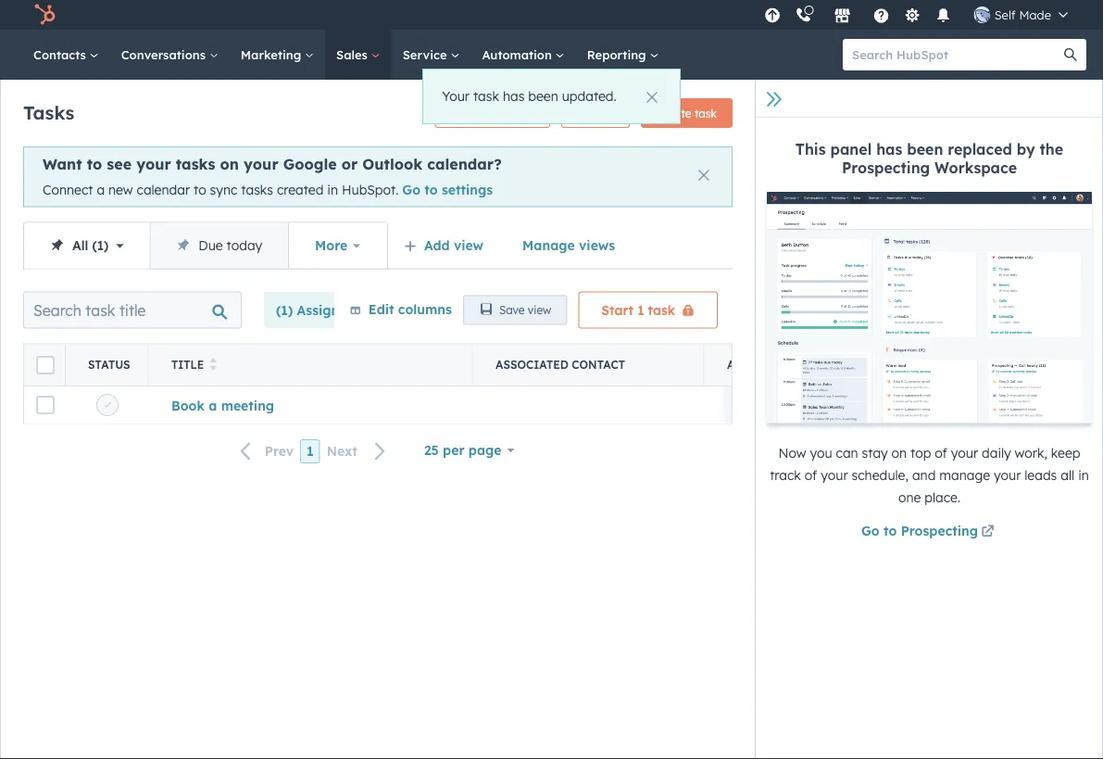Task type: vqa. For each thing, say whether or not it's contained in the screenshot.
the leftmost preferences
no



Task type: locate. For each thing, give the bounding box(es) containing it.
create task link
[[641, 98, 733, 128]]

1 horizontal spatial manage
[[523, 237, 575, 253]]

a
[[97, 182, 105, 198], [209, 397, 217, 413]]

associated inside associated company column header
[[727, 357, 801, 371]]

in right created
[[327, 182, 338, 198]]

1 horizontal spatial view
[[528, 303, 552, 317]]

all
[[1061, 467, 1075, 483]]

go down schedule, on the right
[[862, 523, 880, 539]]

connect
[[43, 182, 93, 198]]

on left top
[[892, 445, 907, 461]]

0 vertical spatial manage
[[451, 106, 494, 120]]

0 horizontal spatial view
[[454, 237, 484, 253]]

0 vertical spatial prospecting
[[842, 158, 931, 177]]

0 horizontal spatial go
[[403, 182, 421, 198]]

0 horizontal spatial associated
[[496, 357, 569, 371]]

manage
[[451, 106, 494, 120], [523, 237, 575, 253]]

1 button
[[300, 439, 320, 463]]

press to sort. image
[[210, 357, 217, 370]]

google
[[283, 155, 337, 173]]

on
[[220, 155, 239, 173], [892, 445, 907, 461]]

associated
[[496, 357, 569, 371], [727, 357, 801, 371]]

workspace
[[935, 158, 1018, 177]]

1 vertical spatial go
[[862, 523, 880, 539]]

1 vertical spatial manage
[[523, 237, 575, 253]]

search image
[[1065, 48, 1078, 61]]

tasks up sync
[[176, 155, 215, 173]]

your
[[136, 155, 171, 173], [244, 155, 279, 173], [951, 445, 979, 461], [821, 467, 849, 483], [994, 467, 1022, 483]]

self made menu
[[760, 0, 1082, 30]]

your up created
[[244, 155, 279, 173]]

(1) assignee button
[[264, 292, 379, 329]]

on inside want to see your tasks on your google or outlook calendar? connect a new calendar to sync tasks created in hubspot. go to settings
[[220, 155, 239, 173]]

2 associated from the left
[[727, 357, 801, 371]]

1 horizontal spatial 1
[[307, 443, 314, 459]]

a right book
[[209, 397, 217, 413]]

view right save
[[528, 303, 552, 317]]

0 vertical spatial has
[[503, 88, 525, 104]]

you
[[810, 445, 833, 461]]

manage views
[[523, 237, 615, 253]]

the
[[1040, 140, 1064, 158]]

1 vertical spatial has
[[877, 140, 903, 158]]

associated inside associated contact column header
[[496, 357, 569, 371]]

link opens in a new window image
[[982, 521, 995, 543]]

manage left views
[[523, 237, 575, 253]]

manage queues
[[451, 106, 535, 120]]

1 vertical spatial been
[[908, 140, 944, 158]]

daily
[[982, 445, 1012, 461]]

top
[[911, 445, 932, 461]]

on up sync
[[220, 155, 239, 173]]

tasks
[[23, 101, 74, 124]]

task inside "link"
[[695, 106, 717, 120]]

notifications button
[[928, 0, 960, 30]]

keep
[[1052, 445, 1081, 461]]

prospecting right this
[[842, 158, 931, 177]]

1 right the 'all'
[[97, 237, 104, 253]]

company
[[804, 357, 860, 371]]

associated left 'company'
[[727, 357, 801, 371]]

1 horizontal spatial task
[[648, 302, 676, 318]]

task status: not completed image
[[104, 401, 111, 409]]

your task has been updated. alert
[[423, 69, 681, 124]]

1 vertical spatial view
[[528, 303, 552, 317]]

2 vertical spatial task
[[648, 302, 676, 318]]

close image
[[699, 170, 710, 181]]

0 vertical spatial on
[[220, 155, 239, 173]]

1 vertical spatial tasks
[[241, 182, 273, 198]]

per
[[443, 442, 465, 458]]

task right start
[[648, 302, 676, 318]]

want to see your tasks on your google or outlook calendar? connect a new calendar to sync tasks created in hubspot. go to settings
[[43, 155, 502, 198]]

hubspot.
[[342, 182, 399, 198]]

1 right start
[[638, 302, 645, 318]]

been inside this panel has been replaced by the prospecting workspace
[[908, 140, 944, 158]]

of right top
[[935, 445, 948, 461]]

1 vertical spatial a
[[209, 397, 217, 413]]

go
[[403, 182, 421, 198], [862, 523, 880, 539]]

associated contact column header
[[474, 344, 705, 385]]

ruby anderson image
[[975, 6, 991, 23]]

a left the 'new'
[[97, 182, 105, 198]]

automation
[[482, 47, 556, 62]]

been left replaced
[[908, 140, 944, 158]]

1 horizontal spatial has
[[877, 140, 903, 158]]

has for task
[[503, 88, 525, 104]]

tasks
[[176, 155, 215, 173], [241, 182, 273, 198]]

calendar
[[137, 182, 190, 198]]

view inside popup button
[[454, 237, 484, 253]]

been inside alert
[[528, 88, 559, 104]]

want to see your tasks on your google or outlook calendar? alert
[[23, 146, 733, 207]]

title
[[171, 357, 204, 371]]

marketplaces image
[[835, 8, 851, 25]]

in
[[327, 182, 338, 198], [1079, 467, 1090, 483]]

view inside button
[[528, 303, 552, 317]]

close image
[[647, 92, 658, 103]]

add view
[[424, 237, 484, 253]]

1 horizontal spatial been
[[908, 140, 944, 158]]

on inside now you can stay on top of your daily work, keep track of your schedule, and manage your leads all in one place.
[[892, 445, 907, 461]]

1 horizontal spatial of
[[935, 445, 948, 461]]

associated company column header
[[705, 344, 937, 385]]

made
[[1020, 7, 1052, 22]]

1 horizontal spatial on
[[892, 445, 907, 461]]

column header
[[24, 344, 66, 385]]

conversations
[[121, 47, 209, 62]]

1 vertical spatial on
[[892, 445, 907, 461]]

service
[[403, 47, 451, 62]]

tasks right sync
[[241, 182, 273, 198]]

0 vertical spatial been
[[528, 88, 559, 104]]

1 right 'prev'
[[307, 443, 314, 459]]

1 vertical spatial of
[[805, 467, 818, 483]]

replaced
[[948, 140, 1013, 158]]

track
[[770, 467, 802, 483]]

to left sync
[[194, 182, 206, 198]]

associated company
[[727, 357, 860, 371]]

task inside alert
[[474, 88, 499, 104]]

due today
[[199, 237, 262, 253]]

start
[[602, 302, 634, 318]]

all
[[72, 237, 88, 253]]

manage down your
[[451, 106, 494, 120]]

self
[[995, 7, 1016, 22]]

has inside alert
[[503, 88, 525, 104]]

outlook
[[363, 155, 423, 173]]

panel
[[831, 140, 872, 158]]

to left see
[[87, 155, 102, 173]]

task up "manage queues"
[[474, 88, 499, 104]]

service link
[[392, 30, 471, 80]]

has
[[503, 88, 525, 104], [877, 140, 903, 158]]

navigation
[[23, 222, 388, 269]]

1 vertical spatial in
[[1079, 467, 1090, 483]]

a inside want to see your tasks on your google or outlook calendar? connect a new calendar to sync tasks created in hubspot. go to settings
[[97, 182, 105, 198]]

task right create
[[695, 106, 717, 120]]

0 horizontal spatial 1
[[97, 237, 104, 253]]

2 horizontal spatial 1
[[638, 302, 645, 318]]

0 vertical spatial in
[[327, 182, 338, 198]]

associated down save view
[[496, 357, 569, 371]]

help image
[[874, 8, 890, 25]]

25
[[424, 442, 439, 458]]

in right all
[[1079, 467, 1090, 483]]

0 horizontal spatial manage
[[451, 106, 494, 120]]

0 vertical spatial tasks
[[176, 155, 215, 173]]

prospecting down the "place."
[[901, 523, 979, 539]]

0 horizontal spatial been
[[528, 88, 559, 104]]

(
[[92, 237, 97, 253]]

contacts
[[33, 47, 90, 62]]

1 horizontal spatial in
[[1079, 467, 1090, 483]]

reporting
[[587, 47, 650, 62]]

edit columns
[[369, 300, 452, 317]]

1 horizontal spatial tasks
[[241, 182, 273, 198]]

marketplaces button
[[824, 0, 863, 30]]

go down outlook at top
[[403, 182, 421, 198]]

prospecting inside this panel has been replaced by the prospecting workspace
[[842, 158, 931, 177]]

0 horizontal spatial in
[[327, 182, 338, 198]]

to left settings
[[425, 182, 438, 198]]

0 vertical spatial a
[[97, 182, 105, 198]]

been up 'queues'
[[528, 88, 559, 104]]

1 horizontal spatial associated
[[727, 357, 801, 371]]

conversations link
[[110, 30, 230, 80]]

has right panel
[[877, 140, 903, 158]]

Search task title search field
[[23, 292, 242, 329]]

task
[[474, 88, 499, 104], [695, 106, 717, 120], [648, 302, 676, 318]]

work,
[[1015, 445, 1048, 461]]

0 horizontal spatial a
[[97, 182, 105, 198]]

manage views link
[[511, 227, 627, 264]]

of down you
[[805, 467, 818, 483]]

has inside this panel has been replaced by the prospecting workspace
[[877, 140, 903, 158]]

associated contact
[[496, 357, 625, 371]]

1 vertical spatial task
[[695, 106, 717, 120]]

see
[[107, 155, 132, 173]]

0 vertical spatial task
[[474, 88, 499, 104]]

has up 'queues'
[[503, 88, 525, 104]]

1 associated from the left
[[496, 357, 569, 371]]

save
[[499, 303, 525, 317]]

been
[[528, 88, 559, 104], [908, 140, 944, 158]]

2 horizontal spatial task
[[695, 106, 717, 120]]

stay
[[862, 445, 888, 461]]

0 horizontal spatial has
[[503, 88, 525, 104]]

0 horizontal spatial task
[[474, 88, 499, 104]]

calendar?
[[428, 155, 502, 173]]

1 horizontal spatial go
[[862, 523, 880, 539]]

view for add view
[[454, 237, 484, 253]]

manage inside 'link'
[[451, 106, 494, 120]]

of
[[935, 445, 948, 461], [805, 467, 818, 483]]

today
[[227, 237, 262, 253]]

0 vertical spatial go
[[403, 182, 421, 198]]

task for create
[[695, 106, 717, 120]]

0 vertical spatial view
[[454, 237, 484, 253]]

0 horizontal spatial on
[[220, 155, 239, 173]]

0 vertical spatial 1
[[97, 237, 104, 253]]

2 vertical spatial 1
[[307, 443, 314, 459]]

view right add at the top of the page
[[454, 237, 484, 253]]

your down can
[[821, 467, 849, 483]]



Task type: describe. For each thing, give the bounding box(es) containing it.
calling icon button
[[788, 3, 820, 27]]

hubspot image
[[33, 4, 56, 26]]

automation link
[[471, 30, 576, 80]]

your task has been updated.
[[442, 88, 617, 104]]

task inside button
[[648, 302, 676, 318]]

notifications image
[[936, 8, 952, 25]]

0 horizontal spatial tasks
[[176, 155, 215, 173]]

by
[[1017, 140, 1036, 158]]

create task
[[657, 106, 717, 120]]

1 vertical spatial prospecting
[[901, 523, 979, 539]]

prev button
[[230, 439, 300, 464]]

can
[[836, 445, 859, 461]]

your
[[442, 88, 470, 104]]

prev
[[265, 443, 294, 459]]

go to settings link
[[403, 182, 493, 198]]

more button
[[288, 223, 387, 268]]

)
[[104, 237, 109, 253]]

edit columns button
[[349, 298, 452, 321]]

navigation containing all
[[23, 222, 388, 269]]

contacts link
[[22, 30, 110, 80]]

updated.
[[562, 88, 617, 104]]

want
[[43, 155, 82, 173]]

add
[[424, 237, 450, 253]]

settings image
[[905, 8, 921, 25]]

marketing link
[[230, 30, 325, 80]]

settings link
[[901, 5, 925, 25]]

one
[[899, 489, 922, 505]]

your up "manage" at the bottom right
[[951, 445, 979, 461]]

assignee
[[297, 302, 355, 318]]

add view button
[[392, 227, 500, 264]]

1 inside navigation
[[97, 237, 104, 253]]

in inside now you can stay on top of your daily work, keep track of your schedule, and manage your leads all in one place.
[[1079, 467, 1090, 483]]

go to prospecting
[[862, 523, 979, 539]]

1 horizontal spatial a
[[209, 397, 217, 413]]

been for updated.
[[528, 88, 559, 104]]

book a meeting button
[[171, 397, 274, 413]]

all ( 1 )
[[72, 237, 109, 253]]

manage for manage views
[[523, 237, 575, 253]]

views
[[579, 237, 615, 253]]

schedule,
[[852, 467, 909, 483]]

associated for associated company
[[727, 357, 801, 371]]

tasks banner
[[23, 93, 733, 128]]

place.
[[925, 489, 961, 505]]

(1) assignee
[[276, 302, 355, 318]]

1 vertical spatial 1
[[638, 302, 645, 318]]

press to sort. element
[[210, 357, 217, 372]]

page
[[469, 442, 502, 458]]

search button
[[1056, 39, 1087, 70]]

columns
[[398, 300, 452, 317]]

been for replaced
[[908, 140, 944, 158]]

task for your
[[474, 88, 499, 104]]

go inside want to see your tasks on your google or outlook calendar? connect a new calendar to sync tasks created in hubspot. go to settings
[[403, 182, 421, 198]]

create
[[657, 106, 692, 120]]

pagination navigation
[[230, 439, 397, 464]]

your up calendar
[[136, 155, 171, 173]]

0 horizontal spatial of
[[805, 467, 818, 483]]

this
[[796, 140, 826, 158]]

leads
[[1025, 467, 1058, 483]]

1 inside pagination navigation
[[307, 443, 314, 459]]

calling icon image
[[796, 7, 812, 24]]

or
[[342, 155, 358, 173]]

in inside want to see your tasks on your google or outlook calendar? connect a new calendar to sync tasks created in hubspot. go to settings
[[327, 182, 338, 198]]

contact
[[572, 357, 625, 371]]

go to prospecting link
[[862, 521, 998, 543]]

your down "daily"
[[994, 467, 1022, 483]]

upgrade link
[[762, 5, 785, 25]]

self made
[[995, 7, 1052, 22]]

and
[[913, 467, 936, 483]]

new
[[108, 182, 133, 198]]

status column header
[[66, 344, 149, 385]]

queues
[[497, 106, 535, 120]]

view for save view
[[528, 303, 552, 317]]

manage
[[940, 467, 991, 483]]

help button
[[866, 0, 898, 30]]

next
[[327, 443, 358, 459]]

self made button
[[964, 0, 1080, 30]]

edit
[[369, 300, 394, 317]]

Search HubSpot search field
[[843, 39, 1070, 70]]

associated for associated contact
[[496, 357, 569, 371]]

start 1 task
[[602, 302, 676, 318]]

book a meeting
[[171, 397, 274, 413]]

book
[[171, 397, 205, 413]]

now
[[779, 445, 807, 461]]

upgrade image
[[765, 8, 781, 25]]

save view
[[499, 303, 552, 317]]

to down schedule, on the right
[[884, 523, 897, 539]]

manage queues link
[[435, 98, 550, 128]]

created
[[277, 182, 324, 198]]

has for panel
[[877, 140, 903, 158]]

manage for manage queues
[[451, 106, 494, 120]]

due
[[199, 237, 223, 253]]

(1)
[[276, 302, 293, 318]]

status
[[88, 357, 130, 371]]

more
[[315, 237, 348, 254]]

link opens in a new window image
[[982, 526, 995, 539]]

this panel has been replaced by the prospecting workspace
[[796, 140, 1064, 177]]

0 vertical spatial of
[[935, 445, 948, 461]]

25 per page button
[[412, 431, 527, 469]]

next button
[[320, 439, 397, 464]]



